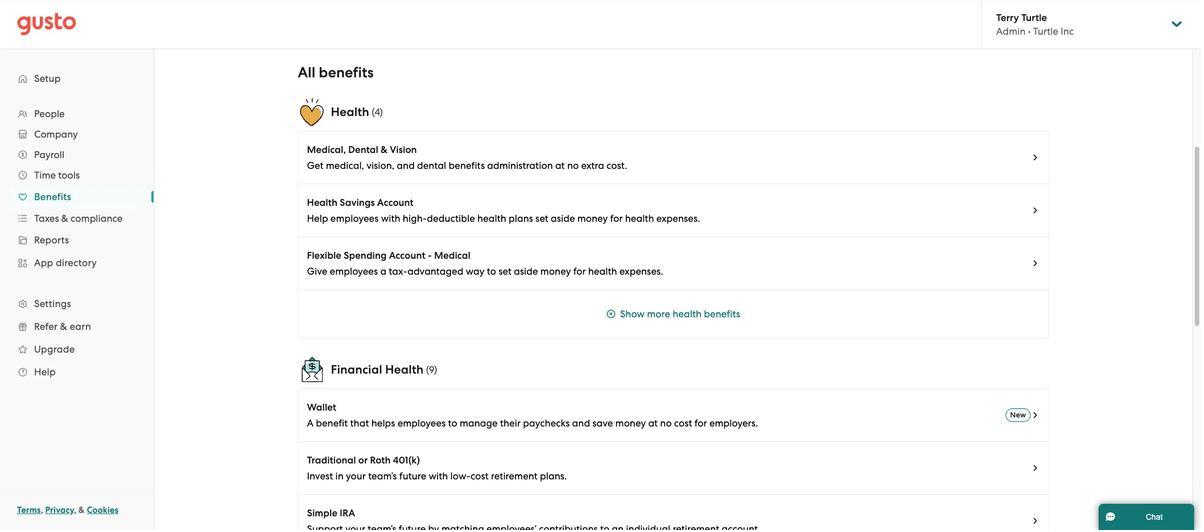 Task type: vqa. For each thing, say whether or not it's contained in the screenshot.
Show more health benefits Button
yes



Task type: describe. For each thing, give the bounding box(es) containing it.
manage
[[460, 418, 498, 429]]

a
[[380, 266, 386, 277]]

team's
[[368, 471, 397, 482]]

a
[[307, 418, 314, 429]]

directory
[[56, 257, 97, 269]]

taxes & compliance
[[34, 213, 123, 224]]

health inside button
[[673, 309, 702, 320]]

& left cookies button
[[79, 505, 85, 516]]

your
[[346, 471, 366, 482]]

simple ira
[[307, 508, 355, 519]]

new
[[1010, 411, 1026, 420]]

upgrade
[[34, 344, 75, 355]]

0 vertical spatial benefits
[[319, 64, 374, 82]]

benefits link
[[11, 187, 142, 207]]

•
[[1028, 25, 1031, 37]]

-
[[428, 250, 432, 261]]

& inside the refer & earn link
[[60, 321, 67, 332]]

tax-
[[389, 266, 408, 277]]

traditional or roth 401(k) invest in your team's future with low-cost retirement plans.
[[307, 455, 567, 482]]

flexible
[[307, 250, 341, 261]]

health ( 4 )
[[331, 105, 383, 120]]

app directory link
[[11, 253, 142, 273]]

no inside wallet a benefit that helps employees to manage their paychecks and save money at no cost for employers.
[[660, 418, 672, 429]]

to inside wallet a benefit that helps employees to manage their paychecks and save money at no cost for employers.
[[448, 418, 457, 429]]

administration
[[487, 160, 553, 172]]

employees inside wallet a benefit that helps employees to manage their paychecks and save money at no cost for employers.
[[398, 418, 446, 429]]

and inside medical, dental & vision get medical, vision, and dental benefits administration at no extra cost.
[[397, 160, 415, 172]]

ira
[[340, 508, 355, 519]]

compliance
[[71, 213, 123, 224]]

cost.
[[607, 160, 627, 172]]

high-
[[403, 213, 427, 225]]

4
[[375, 107, 380, 118]]

spending
[[344, 250, 387, 261]]

1 vertical spatial turtle
[[1033, 25, 1059, 37]]

plans.
[[540, 471, 567, 482]]

( inside financial health ( 9 )
[[426, 364, 429, 376]]

aside inside health savings account help employees with high-deductible health plans set aside money for health expenses.
[[551, 213, 575, 225]]

dental
[[348, 144, 378, 156]]

helps
[[371, 418, 395, 429]]

inc
[[1061, 25, 1074, 37]]

account for spending
[[389, 250, 425, 261]]

for inside flexible spending account - medical give employees a tax-advantaged way to set aside money for health expenses.
[[573, 266, 586, 277]]

opens in current tab image for simple ira
[[1031, 517, 1040, 526]]

terry turtle admin • turtle inc
[[996, 12, 1074, 37]]

low-
[[450, 471, 471, 482]]

time
[[34, 170, 56, 181]]

all benefits
[[298, 64, 374, 82]]

terry
[[996, 12, 1019, 23]]

& inside taxes & compliance dropdown button
[[61, 213, 68, 224]]

vision
[[390, 144, 417, 156]]

chat
[[1146, 513, 1163, 522]]

help link
[[11, 362, 142, 382]]

wallet
[[307, 402, 336, 413]]

cookies
[[87, 505, 119, 516]]

that
[[350, 418, 369, 429]]

wallet a benefit that helps employees to manage their paychecks and save money at no cost for employers.
[[307, 402, 758, 429]]

show more health benefits button
[[298, 291, 1049, 338]]

list for health
[[298, 131, 1049, 339]]

way
[[466, 266, 485, 277]]

medical, dental & vision get medical, vision, and dental benefits administration at no extra cost.
[[307, 144, 627, 172]]

at inside medical, dental & vision get medical, vision, and dental benefits administration at no extra cost.
[[555, 160, 565, 172]]

retirement
[[491, 471, 538, 482]]

vision,
[[367, 160, 394, 172]]

paychecks
[[523, 418, 570, 429]]

privacy
[[45, 505, 74, 516]]

app directory
[[34, 257, 97, 269]]

medical,
[[307, 144, 346, 156]]

more
[[647, 309, 670, 320]]

& inside medical, dental & vision get medical, vision, and dental benefits administration at no extra cost.
[[381, 144, 388, 156]]

money inside flexible spending account - medical give employees a tax-advantaged way to set aside money for health expenses.
[[541, 266, 571, 277]]

set inside health savings account help employees with high-deductible health plans set aside money for health expenses.
[[536, 213, 549, 225]]

traditional
[[307, 455, 356, 466]]

benefits inside medical, dental & vision get medical, vision, and dental benefits administration at no extra cost.
[[449, 160, 485, 172]]

extra
[[581, 160, 604, 172]]

earn
[[70, 321, 91, 332]]

simple ira button
[[298, 495, 1049, 530]]

payroll button
[[11, 145, 142, 165]]

time tools
[[34, 170, 80, 181]]

in
[[335, 471, 344, 482]]

invest
[[307, 471, 333, 482]]

refer & earn
[[34, 321, 91, 332]]

0 vertical spatial turtle
[[1022, 12, 1047, 23]]

employers.
[[710, 418, 758, 429]]

get
[[307, 160, 324, 172]]

list containing people
[[0, 104, 154, 384]]

refer & earn link
[[11, 316, 142, 337]]

plans
[[509, 213, 533, 225]]

save
[[593, 418, 613, 429]]

set inside flexible spending account - medical give employees a tax-advantaged way to set aside money for health expenses.
[[499, 266, 512, 277]]

expenses. inside flexible spending account - medical give employees a tax-advantaged way to set aside money for health expenses.
[[620, 266, 663, 277]]

home image
[[17, 13, 76, 36]]

people
[[34, 108, 65, 120]]



Task type: locate. For each thing, give the bounding box(es) containing it.
list containing medical, dental & vision
[[298, 131, 1049, 339]]

help inside health savings account help employees with high-deductible health plans set aside money for health expenses.
[[307, 213, 328, 225]]

1 horizontal spatial benefits
[[449, 160, 485, 172]]

1 horizontal spatial )
[[434, 364, 437, 376]]

0 vertical spatial opens in current tab image
[[1031, 206, 1040, 215]]

medical
[[434, 250, 471, 261]]

account for savings
[[377, 197, 414, 209]]

1 vertical spatial (
[[426, 364, 429, 376]]

cookies button
[[87, 504, 119, 517]]

reports link
[[11, 230, 142, 250]]

money inside health savings account help employees with high-deductible health plans set aside money for health expenses.
[[577, 213, 608, 225]]

0 vertical spatial set
[[536, 213, 549, 225]]

0 horizontal spatial benefits
[[319, 64, 374, 82]]

0 vertical spatial and
[[397, 160, 415, 172]]

financial health ( 9 )
[[331, 363, 437, 377]]

0 vertical spatial employees
[[331, 213, 379, 225]]

1 vertical spatial aside
[[514, 266, 538, 277]]

dental
[[417, 160, 446, 172]]

time tools button
[[11, 165, 142, 186]]

advantaged
[[408, 266, 464, 277]]

with inside traditional or roth 401(k) invest in your team's future with low-cost retirement plans.
[[429, 471, 448, 482]]

0 horizontal spatial )
[[380, 107, 383, 118]]

with
[[381, 213, 400, 225], [429, 471, 448, 482]]

0 horizontal spatial to
[[448, 418, 457, 429]]

4 opens in current tab image from the top
[[1031, 517, 1040, 526]]

0 vertical spatial for
[[610, 213, 623, 225]]

opens in current tab image for traditional or roth 401(k)
[[1031, 464, 1040, 473]]

& right the taxes
[[61, 213, 68, 224]]

2 , from the left
[[74, 505, 76, 516]]

0 horizontal spatial and
[[397, 160, 415, 172]]

0 vertical spatial to
[[487, 266, 496, 277]]

opens in current tab image
[[1031, 153, 1040, 162], [1031, 411, 1040, 420], [1031, 464, 1040, 473], [1031, 517, 1040, 526]]

at right save
[[648, 418, 658, 429]]

1 horizontal spatial to
[[487, 266, 496, 277]]

2 horizontal spatial for
[[695, 418, 707, 429]]

set right plans
[[536, 213, 549, 225]]

company
[[34, 129, 78, 140]]

cost left retirement
[[471, 471, 489, 482]]

money for account
[[577, 213, 608, 225]]

to right way
[[487, 266, 496, 277]]

set right way
[[499, 266, 512, 277]]

deductible
[[427, 213, 475, 225]]

0 horizontal spatial set
[[499, 266, 512, 277]]

help
[[307, 213, 328, 225], [34, 366, 56, 378]]

employees down savings
[[331, 213, 379, 225]]

app
[[34, 257, 53, 269]]

employees right helps in the left of the page
[[398, 418, 446, 429]]

2 vertical spatial money
[[616, 418, 646, 429]]

expenses.
[[657, 213, 700, 225], [620, 266, 663, 277]]

9
[[429, 364, 434, 376]]

money inside wallet a benefit that helps employees to manage their paychecks and save money at no cost for employers.
[[616, 418, 646, 429]]

give
[[307, 266, 327, 277]]

1 horizontal spatial and
[[572, 418, 590, 429]]

0 horizontal spatial for
[[573, 266, 586, 277]]

0 vertical spatial no
[[567, 160, 579, 172]]

1 horizontal spatial set
[[536, 213, 549, 225]]

1 vertical spatial money
[[541, 266, 571, 277]]

list
[[0, 104, 154, 384], [298, 131, 1049, 339], [298, 389, 1049, 530]]

aside inside flexible spending account - medical give employees a tax-advantaged way to set aside money for health expenses.
[[514, 266, 538, 277]]

taxes & compliance button
[[11, 208, 142, 229]]

1 vertical spatial to
[[448, 418, 457, 429]]

1 vertical spatial for
[[573, 266, 586, 277]]

1 vertical spatial opens in current tab image
[[1031, 259, 1040, 268]]

and down 'vision'
[[397, 160, 415, 172]]

help inside gusto navigation element
[[34, 366, 56, 378]]

3 opens in current tab image from the top
[[1031, 464, 1040, 473]]

benefits
[[34, 191, 71, 203]]

0 vertical spatial cost
[[674, 418, 692, 429]]

and inside wallet a benefit that helps employees to manage their paychecks and save money at no cost for employers.
[[572, 418, 590, 429]]

aside right way
[[514, 266, 538, 277]]

1 horizontal spatial ,
[[74, 505, 76, 516]]

1 horizontal spatial money
[[577, 213, 608, 225]]

2 vertical spatial benefits
[[704, 309, 740, 320]]

opens in current tab image for flexible spending account - medical
[[1031, 259, 1040, 268]]

savings
[[340, 197, 375, 209]]

1 vertical spatial employees
[[330, 266, 378, 277]]

0 horizontal spatial aside
[[514, 266, 538, 277]]

aside right plans
[[551, 213, 575, 225]]

) inside financial health ( 9 )
[[434, 364, 437, 376]]

0 vertical spatial health
[[331, 105, 369, 120]]

1 vertical spatial health
[[307, 197, 337, 209]]

0 horizontal spatial with
[[381, 213, 400, 225]]

settings
[[34, 298, 71, 310]]

1 vertical spatial at
[[648, 418, 658, 429]]

1 vertical spatial expenses.
[[620, 266, 663, 277]]

1 opens in current tab image from the top
[[1031, 153, 1040, 162]]

payroll
[[34, 149, 64, 160]]

employees down spending
[[330, 266, 378, 277]]

1 vertical spatial cost
[[471, 471, 489, 482]]

reports
[[34, 234, 69, 246]]

show more health benefits
[[620, 309, 740, 320]]

for inside health savings account help employees with high-deductible health plans set aside money for health expenses.
[[610, 213, 623, 225]]

medical,
[[326, 160, 364, 172]]

0 vertical spatial money
[[577, 213, 608, 225]]

health
[[331, 105, 369, 120], [307, 197, 337, 209], [385, 363, 424, 377]]

account
[[377, 197, 414, 209], [389, 250, 425, 261]]

money for benefit
[[616, 418, 646, 429]]

to left the manage
[[448, 418, 457, 429]]

0 vertical spatial help
[[307, 213, 328, 225]]

settings link
[[11, 294, 142, 314]]

0 horizontal spatial no
[[567, 160, 579, 172]]

and left save
[[572, 418, 590, 429]]

0 vertical spatial with
[[381, 213, 400, 225]]

tools
[[58, 170, 80, 181]]

opens in current tab image for health savings account
[[1031, 206, 1040, 215]]

0 vertical spatial aside
[[551, 213, 575, 225]]

cost inside traditional or roth 401(k) invest in your team's future with low-cost retirement plans.
[[471, 471, 489, 482]]

1 horizontal spatial (
[[426, 364, 429, 376]]

health inside health savings account help employees with high-deductible health plans set aside money for health expenses.
[[307, 197, 337, 209]]

turtle right •
[[1033, 25, 1059, 37]]

1 vertical spatial account
[[389, 250, 425, 261]]

0 horizontal spatial ,
[[41, 505, 43, 516]]

gusto navigation element
[[0, 49, 154, 402]]

for inside wallet a benefit that helps employees to manage their paychecks and save money at no cost for employers.
[[695, 418, 707, 429]]

0 vertical spatial )
[[380, 107, 383, 118]]

people button
[[11, 104, 142, 124]]

1 vertical spatial and
[[572, 418, 590, 429]]

1 vertical spatial help
[[34, 366, 56, 378]]

0 vertical spatial at
[[555, 160, 565, 172]]

health for health ( 4 )
[[331, 105, 369, 120]]

all
[[298, 64, 315, 82]]

& up vision,
[[381, 144, 388, 156]]

terms
[[17, 505, 41, 516]]

1 horizontal spatial for
[[610, 213, 623, 225]]

employees
[[331, 213, 379, 225], [330, 266, 378, 277], [398, 418, 446, 429]]

2 horizontal spatial money
[[616, 418, 646, 429]]

financial
[[331, 363, 382, 377]]

simple
[[307, 508, 337, 519]]

flexible spending account - medical give employees a tax-advantaged way to set aside money for health expenses.
[[307, 250, 663, 277]]

1 horizontal spatial no
[[660, 418, 672, 429]]

1 , from the left
[[41, 505, 43, 516]]

,
[[41, 505, 43, 516], [74, 505, 76, 516]]

opens in current tab image for medical, dental & vision
[[1031, 153, 1040, 162]]

account inside health savings account help employees with high-deductible health plans set aside money for health expenses.
[[377, 197, 414, 209]]

2 horizontal spatial benefits
[[704, 309, 740, 320]]

turtle up •
[[1022, 12, 1047, 23]]

turtle
[[1022, 12, 1047, 23], [1033, 25, 1059, 37]]

chat button
[[1099, 504, 1194, 530]]

& left the earn
[[60, 321, 67, 332]]

setup link
[[11, 68, 142, 89]]

0 vertical spatial (
[[372, 107, 375, 118]]

1 vertical spatial no
[[660, 418, 672, 429]]

account inside flexible spending account - medical give employees a tax-advantaged way to set aside money for health expenses.
[[389, 250, 425, 261]]

roth
[[370, 455, 391, 466]]

0 horizontal spatial cost
[[471, 471, 489, 482]]

terms , privacy , & cookies
[[17, 505, 119, 516]]

1 horizontal spatial at
[[648, 418, 658, 429]]

opens in current tab image inside simple ira button
[[1031, 517, 1040, 526]]

cost inside wallet a benefit that helps employees to manage their paychecks and save money at no cost for employers.
[[674, 418, 692, 429]]

benefit
[[316, 418, 348, 429]]

help up "flexible"
[[307, 213, 328, 225]]

1 vertical spatial benefits
[[449, 160, 485, 172]]

at inside wallet a benefit that helps employees to manage their paychecks and save money at no cost for employers.
[[648, 418, 658, 429]]

, left 'privacy' at the left bottom
[[41, 505, 43, 516]]

0 horizontal spatial at
[[555, 160, 565, 172]]

to inside flexible spending account - medical give employees a tax-advantaged way to set aside money for health expenses.
[[487, 266, 496, 277]]

2 opens in current tab image from the top
[[1031, 259, 1040, 268]]

future
[[399, 471, 426, 482]]

setup
[[34, 73, 61, 84]]

cost
[[674, 418, 692, 429], [471, 471, 489, 482]]

their
[[500, 418, 521, 429]]

) inside health ( 4 )
[[380, 107, 383, 118]]

&
[[381, 144, 388, 156], [61, 213, 68, 224], [60, 321, 67, 332], [79, 505, 85, 516]]

upgrade link
[[11, 339, 142, 360]]

account up high-
[[377, 197, 414, 209]]

employees inside health savings account help employees with high-deductible health plans set aside money for health expenses.
[[331, 213, 379, 225]]

benefits inside show more health benefits button
[[704, 309, 740, 320]]

health for health savings account help employees with high-deductible health plans set aside money for health expenses.
[[307, 197, 337, 209]]

1 vertical spatial with
[[429, 471, 448, 482]]

opens in current tab image
[[1031, 206, 1040, 215], [1031, 259, 1040, 268]]

at left 'extra' at top
[[555, 160, 565, 172]]

1 opens in current tab image from the top
[[1031, 206, 1040, 215]]

2 opens in current tab image from the top
[[1031, 411, 1040, 420]]

employees inside flexible spending account - medical give employees a tax-advantaged way to set aside money for health expenses.
[[330, 266, 378, 277]]

account up tax- on the left bottom of page
[[389, 250, 425, 261]]

expenses. inside health savings account help employees with high-deductible health plans set aside money for health expenses.
[[657, 213, 700, 225]]

0 horizontal spatial (
[[372, 107, 375, 118]]

health inside flexible spending account - medical give employees a tax-advantaged way to set aside money for health expenses.
[[588, 266, 617, 277]]

1 vertical spatial )
[[434, 364, 437, 376]]

with inside health savings account help employees with high-deductible health plans set aside money for health expenses.
[[381, 213, 400, 225]]

2 vertical spatial for
[[695, 418, 707, 429]]

1 horizontal spatial help
[[307, 213, 328, 225]]

health left 4
[[331, 105, 369, 120]]

privacy link
[[45, 505, 74, 516]]

with left low-
[[429, 471, 448, 482]]

0 vertical spatial expenses.
[[657, 213, 700, 225]]

2 vertical spatial employees
[[398, 418, 446, 429]]

no
[[567, 160, 579, 172], [660, 418, 672, 429]]

cost left the employers.
[[674, 418, 692, 429]]

0 vertical spatial account
[[377, 197, 414, 209]]

2 vertical spatial health
[[385, 363, 424, 377]]

0 horizontal spatial help
[[34, 366, 56, 378]]

health savings account help employees with high-deductible health plans set aside money for health expenses.
[[307, 197, 700, 225]]

help down upgrade
[[34, 366, 56, 378]]

(
[[372, 107, 375, 118], [426, 364, 429, 376]]

1 vertical spatial set
[[499, 266, 512, 277]]

1 horizontal spatial cost
[[674, 418, 692, 429]]

1 horizontal spatial aside
[[551, 213, 575, 225]]

1 horizontal spatial with
[[429, 471, 448, 482]]

to
[[487, 266, 496, 277], [448, 418, 457, 429]]

0 horizontal spatial money
[[541, 266, 571, 277]]

with left high-
[[381, 213, 400, 225]]

, left "cookies"
[[74, 505, 76, 516]]

show
[[620, 309, 645, 320]]

list containing wallet
[[298, 389, 1049, 530]]

benefits
[[319, 64, 374, 82], [449, 160, 485, 172], [704, 309, 740, 320]]

refer
[[34, 321, 58, 332]]

list for financial health
[[298, 389, 1049, 530]]

( inside health ( 4 )
[[372, 107, 375, 118]]

health left savings
[[307, 197, 337, 209]]

health left 9
[[385, 363, 424, 377]]

terms link
[[17, 505, 41, 516]]

no inside medical, dental & vision get medical, vision, and dental benefits administration at no extra cost.
[[567, 160, 579, 172]]

set
[[536, 213, 549, 225], [499, 266, 512, 277]]



